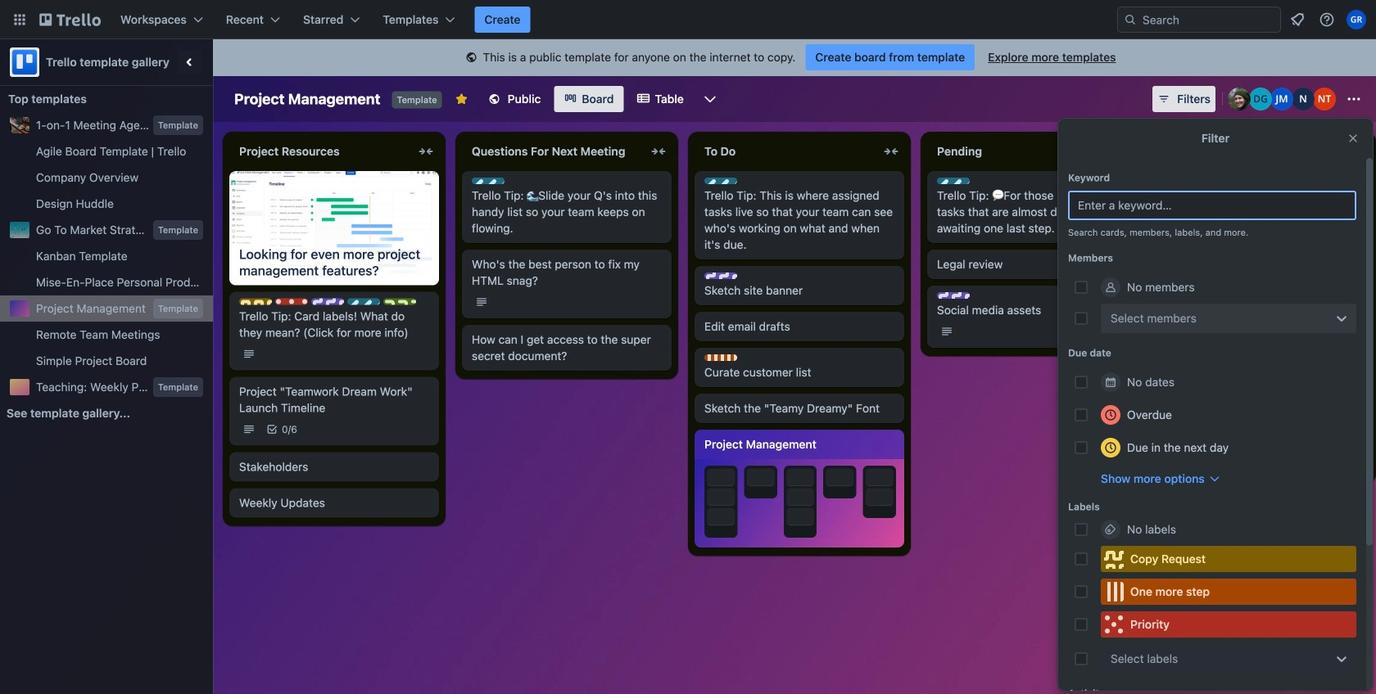 Task type: locate. For each thing, give the bounding box(es) containing it.
color: yellow, title: "copy request" element
[[239, 299, 272, 305], [1101, 546, 1357, 573]]

0 vertical spatial color: yellow, title: "copy request" element
[[239, 299, 272, 305]]

3 collapse list image from the left
[[881, 142, 901, 161]]

None text field
[[462, 138, 646, 165]]

customize views image
[[702, 91, 718, 107]]

0 horizontal spatial color: yellow, title: "copy request" element
[[239, 299, 272, 305]]

back to home image
[[39, 7, 101, 33]]

color: sky, title: "trello tip" element
[[472, 178, 505, 184], [705, 178, 737, 184], [937, 178, 970, 184], [347, 299, 380, 305], [1170, 306, 1203, 312]]

nicole tang (nicoletang31) image
[[1313, 88, 1336, 111]]

2 vertical spatial color: orange, title: "one more step" element
[[1101, 579, 1357, 605]]

None text field
[[229, 138, 413, 165], [695, 138, 878, 165], [927, 138, 1111, 165], [229, 138, 413, 165], [695, 138, 878, 165], [927, 138, 1111, 165]]

devan goldstein (devangoldstein2) image
[[1249, 88, 1272, 111]]

color: purple, title: "design team" element
[[705, 273, 737, 279], [937, 292, 970, 299], [311, 299, 344, 305]]

1 collapse list image from the left
[[416, 142, 436, 161]]

open information menu image
[[1319, 11, 1335, 28]]

color: red, title: "priority" element
[[275, 299, 308, 305], [1101, 612, 1357, 638]]

0 horizontal spatial color: red, title: "priority" element
[[275, 299, 308, 305]]

color: orange, title: "one more step" element
[[705, 355, 737, 361], [1170, 407, 1203, 414], [1101, 579, 1357, 605]]

show menu image
[[1346, 91, 1362, 107]]

Board name text field
[[226, 86, 389, 112]]

sm image
[[463, 50, 480, 66]]

1 vertical spatial color: red, title: "priority" element
[[1101, 612, 1357, 638]]

collapse list image
[[416, 142, 436, 161], [649, 142, 668, 161], [881, 142, 901, 161], [1347, 142, 1366, 161]]

1 vertical spatial color: yellow, title: "copy request" element
[[1101, 546, 1357, 573]]

star or unstar board image
[[455, 93, 468, 106]]

1 horizontal spatial color: red, title: "priority" element
[[1101, 612, 1357, 638]]

4 collapse list image from the left
[[1347, 142, 1366, 161]]

jordan mirchev (jordan_mirchev) image
[[1271, 88, 1294, 111]]

primary element
[[0, 0, 1376, 39]]



Task type: vqa. For each thing, say whether or not it's contained in the screenshot.
second Starred Icon from the bottom of the page
no



Task type: describe. For each thing, give the bounding box(es) containing it.
1 horizontal spatial color: purple, title: "design team" element
[[705, 273, 737, 279]]

nic (nicoletollefson1) image
[[1292, 88, 1315, 111]]

2 collapse list image from the left
[[649, 142, 668, 161]]

caity (caity) image
[[1228, 88, 1251, 111]]

greg robinson (gregrobinson96) image
[[1347, 10, 1366, 29]]

close popover image
[[1347, 132, 1360, 145]]

0 notifications image
[[1288, 10, 1307, 29]]

search image
[[1124, 13, 1137, 26]]

color: lime, title: "halp" element
[[383, 299, 416, 305]]

trello logo image
[[10, 48, 39, 77]]

1 horizontal spatial color: yellow, title: "copy request" element
[[1101, 546, 1357, 573]]

0 vertical spatial color: orange, title: "one more step" element
[[705, 355, 737, 361]]

0 horizontal spatial color: purple, title: "design team" element
[[311, 299, 344, 305]]

1 vertical spatial color: orange, title: "one more step" element
[[1170, 407, 1203, 414]]

0 vertical spatial color: red, title: "priority" element
[[275, 299, 308, 305]]

Search field
[[1137, 8, 1280, 31]]

2 horizontal spatial color: purple, title: "design team" element
[[937, 292, 970, 299]]

Enter a keyword… text field
[[1068, 191, 1357, 220]]

workspace navigation collapse icon image
[[179, 51, 202, 74]]



